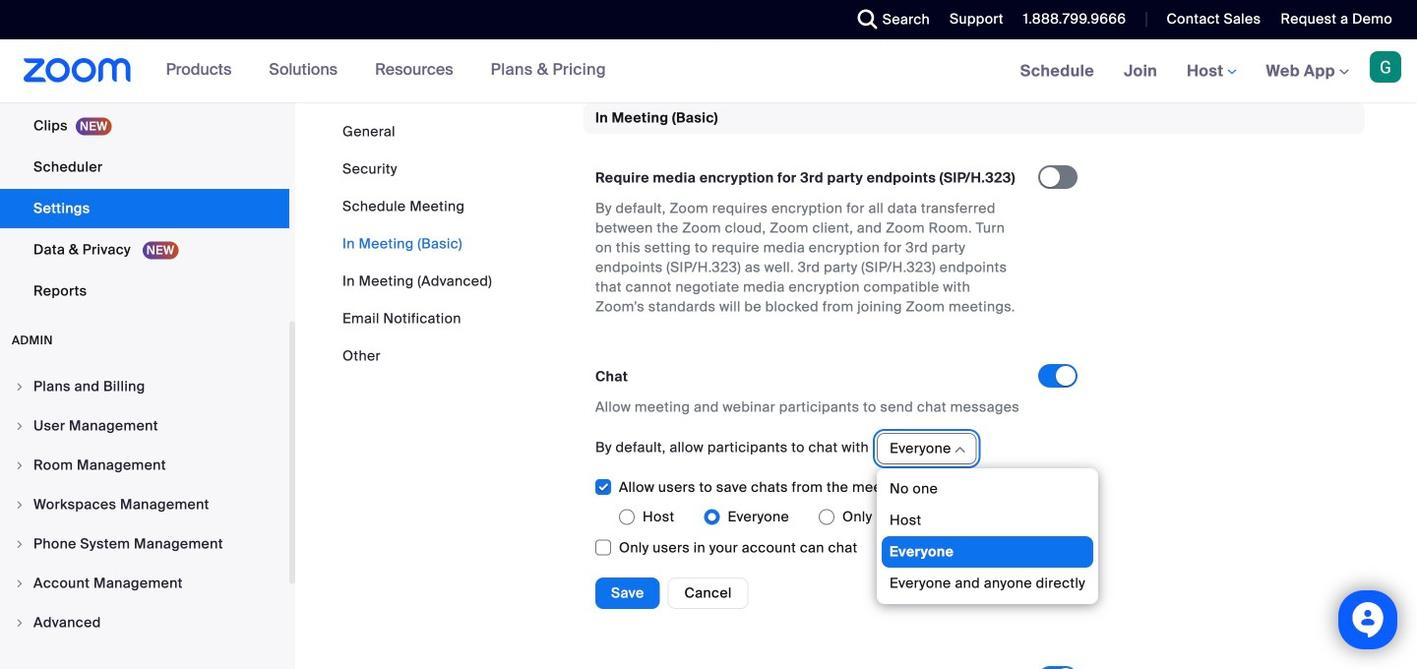 Task type: describe. For each thing, give the bounding box(es) containing it.
2 right image from the top
[[14, 617, 26, 629]]

right image for 4th menu item from the bottom of the admin menu menu
[[14, 499, 26, 511]]

1 right image from the top
[[14, 420, 26, 432]]

profile picture image
[[1370, 51, 1401, 83]]

5 menu item from the top
[[0, 526, 289, 563]]

3 menu item from the top
[[0, 447, 289, 484]]

in meeting (basic) element
[[584, 103, 1365, 669]]

list box inside "in meeting (basic)" element
[[882, 473, 1094, 599]]

right image for 3rd menu item from the bottom
[[14, 538, 26, 550]]

product information navigation
[[151, 39, 621, 102]]



Task type: vqa. For each thing, say whether or not it's contained in the screenshot.
window new icon
no



Task type: locate. For each thing, give the bounding box(es) containing it.
2 right image from the top
[[14, 460, 26, 471]]

6 menu item from the top
[[0, 565, 289, 602]]

7 menu item from the top
[[0, 604, 289, 642]]

3 right image from the top
[[14, 499, 26, 511]]

right image
[[14, 381, 26, 393], [14, 460, 26, 471], [14, 499, 26, 511], [14, 538, 26, 550], [14, 578, 26, 589]]

4 menu item from the top
[[0, 486, 289, 524]]

zoom logo image
[[24, 58, 131, 83]]

0 vertical spatial right image
[[14, 420, 26, 432]]

menu bar
[[342, 122, 492, 366]]

banner
[[0, 39, 1417, 104]]

allow users to save chats from the meeting option group
[[619, 501, 1038, 533]]

right image
[[14, 420, 26, 432], [14, 617, 26, 629]]

5 right image from the top
[[14, 578, 26, 589]]

1 right image from the top
[[14, 381, 26, 393]]

personal menu menu
[[0, 0, 289, 313]]

2 menu item from the top
[[0, 407, 289, 445]]

side navigation navigation
[[0, 0, 295, 669]]

right image for first menu item
[[14, 381, 26, 393]]

menu item
[[0, 368, 289, 405], [0, 407, 289, 445], [0, 447, 289, 484], [0, 486, 289, 524], [0, 526, 289, 563], [0, 565, 289, 602], [0, 604, 289, 642]]

1 vertical spatial right image
[[14, 617, 26, 629]]

admin menu menu
[[0, 368, 289, 644]]

4 right image from the top
[[14, 538, 26, 550]]

meetings navigation
[[1005, 39, 1417, 104]]

1 menu item from the top
[[0, 368, 289, 405]]

list box
[[882, 473, 1094, 599]]

right image for sixth menu item from the top
[[14, 578, 26, 589]]

right image for 3rd menu item from the top of the admin menu menu
[[14, 460, 26, 471]]



